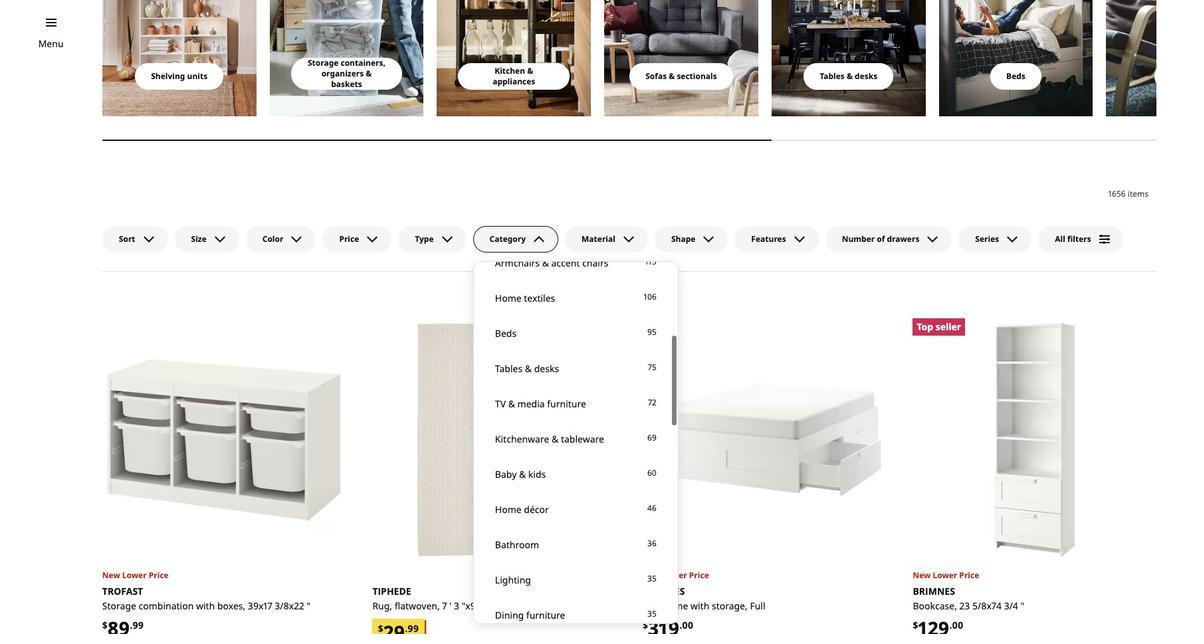 Task type: describe. For each thing, give the bounding box(es) containing it.
0 horizontal spatial tables
[[495, 362, 523, 375]]

kitchenware & tableware
[[495, 433, 604, 445]]

price button
[[323, 226, 392, 253]]

0 horizontal spatial tables & desks
[[495, 362, 559, 375]]

price for bed frame with storage, full
[[689, 570, 709, 581]]

armchairs & accent chairs
[[495, 256, 609, 269]]

textiles
[[524, 292, 555, 304]]

1 ' from the left
[[450, 600, 452, 612]]

. 99
[[130, 619, 144, 632]]

trofast
[[102, 585, 143, 598]]

46
[[648, 503, 657, 514]]

new for bed
[[643, 570, 661, 581]]

price for storage combination with boxes, 39x17 3/8x22 "
[[149, 570, 169, 581]]

home décor
[[495, 503, 549, 516]]

sofas & sectionals
[[646, 70, 717, 82]]

filters
[[1068, 233, 1092, 245]]

of
[[877, 233, 885, 245]]

. 00 for frame
[[680, 619, 694, 632]]

baby
[[495, 468, 517, 481]]

items
[[1128, 188, 1149, 199]]

number
[[842, 233, 875, 245]]

full
[[750, 600, 766, 612]]

95
[[648, 326, 657, 338]]

1656
[[1109, 188, 1126, 199]]

features button
[[735, 226, 819, 253]]

drawers
[[887, 233, 920, 245]]

décor
[[524, 503, 549, 516]]

kids
[[528, 468, 546, 481]]

seller
[[936, 320, 962, 333]]

organizers
[[322, 68, 364, 79]]

bathroom
[[495, 538, 539, 551]]

23
[[960, 600, 970, 612]]

shape button
[[655, 226, 728, 253]]

sofas
[[646, 70, 667, 82]]

combination
[[139, 600, 194, 612]]

storage inside the storage containers, organizers & baskets
[[308, 57, 339, 68]]

bed
[[643, 600, 660, 612]]

kitchen & appliances list item
[[437, 0, 591, 116]]

home for home textiles
[[495, 292, 522, 304]]

with for storage,
[[691, 600, 710, 612]]

lower for bed
[[663, 570, 687, 581]]

appliances
[[493, 76, 535, 87]]

2
[[483, 600, 488, 612]]

99
[[133, 619, 144, 632]]

shape
[[672, 233, 696, 245]]

75
[[648, 362, 657, 373]]

all
[[1055, 233, 1066, 245]]

new lower price brimnes bookcase, 23 5/8x74 3/4 "
[[913, 570, 1025, 612]]

kitchen & appliances
[[493, 65, 535, 87]]

72
[[648, 397, 657, 408]]

beds button
[[991, 63, 1042, 90]]

features
[[752, 233, 786, 245]]

a poang gray chair next to a side table with a coffee and glasses on it image
[[1107, 0, 1184, 116]]

sofas & sectionals button
[[630, 63, 733, 90]]

. for combination
[[130, 619, 133, 632]]

115
[[645, 256, 657, 267]]

tables & desks button
[[804, 63, 894, 90]]

price for bookcase, 23 5/8x74 3/4 "
[[960, 570, 980, 581]]

two black carts next to each other with kitchen items and spices organized on them image
[[437, 0, 591, 116]]

tiphede
[[373, 585, 411, 598]]

accent
[[552, 256, 580, 269]]

a gray sofa against a light gray wall and a birch coffee table in front of it image
[[604, 0, 759, 116]]

$ for bookcase, 23 5/8x74 3/4 "
[[913, 619, 919, 632]]

home textiles
[[495, 292, 555, 304]]

material button
[[565, 226, 648, 253]]

brimnes for bed
[[643, 585, 685, 598]]

3/4
[[1004, 600, 1019, 612]]

new for bookcase,
[[913, 570, 931, 581]]

desks inside tables & desks button
[[855, 70, 878, 82]]

menu button
[[38, 37, 64, 51]]

material
[[582, 233, 616, 245]]

storage,
[[712, 600, 748, 612]]

storage containers, organizers & baskets
[[308, 57, 386, 90]]

5/8x74
[[973, 600, 1002, 612]]

0 horizontal spatial beds
[[495, 327, 517, 340]]

two white billy bookcases with different sizes of vases and books in it image
[[102, 0, 256, 116]]

bookcase,
[[913, 600, 957, 612]]

tables inside button
[[820, 70, 845, 82]]

shelving units button
[[135, 63, 224, 90]]

39x17
[[248, 600, 272, 612]]

brimnes for bookcase,
[[913, 585, 955, 598]]

all filters
[[1055, 233, 1092, 245]]

size
[[191, 233, 207, 245]]

& inside the storage containers, organizers & baskets
[[366, 68, 372, 79]]

price inside popup button
[[339, 233, 359, 245]]

beds inside button
[[1007, 70, 1026, 82]]

number of drawers
[[842, 233, 920, 245]]

35 for dining furniture
[[648, 608, 657, 620]]

sectionals
[[677, 70, 717, 82]]

tv
[[495, 397, 506, 410]]

number of drawers button
[[826, 226, 952, 253]]

106
[[644, 291, 657, 302]]

tables & desks list item
[[772, 0, 926, 116]]

armchairs
[[495, 256, 540, 269]]

36
[[648, 538, 657, 549]]

. for frame
[[680, 619, 682, 632]]

lower for storage
[[122, 570, 147, 581]]

type
[[415, 233, 434, 245]]

baby & kids
[[495, 468, 546, 481]]

series
[[976, 233, 1000, 245]]

2 ' from the left
[[478, 600, 480, 612]]

69
[[648, 432, 657, 443]]

sort button
[[102, 226, 168, 253]]

00 for frame
[[682, 619, 694, 632]]

storage containers, organizers & baskets list item
[[270, 0, 424, 116]]

7
[[442, 600, 447, 612]]

units
[[187, 70, 208, 82]]

3
[[454, 600, 459, 612]]

menu
[[38, 37, 64, 50]]

boxes,
[[217, 600, 246, 612]]

3/8x22
[[275, 600, 304, 612]]



Task type: locate. For each thing, give the bounding box(es) containing it.
a person relaxing on a bed with storage and writing in a book image
[[939, 0, 1093, 116]]

&
[[527, 65, 533, 76], [366, 68, 372, 79], [669, 70, 675, 82], [847, 70, 853, 82], [542, 256, 549, 269], [525, 362, 532, 375], [508, 397, 515, 410], [552, 433, 559, 445], [519, 468, 526, 481]]

list item
[[1107, 0, 1184, 116]]

1 horizontal spatial desks
[[855, 70, 878, 82]]

2 00 from the left
[[952, 619, 964, 632]]

$ for bed frame with storage, full
[[643, 619, 648, 632]]

size button
[[175, 226, 239, 253]]

1 horizontal spatial beds
[[1007, 70, 1026, 82]]

1 with from the left
[[196, 600, 215, 612]]

beds
[[1007, 70, 1026, 82], [495, 327, 517, 340]]

color button
[[246, 226, 316, 253]]

new lower price brimnes bed frame with storage, full
[[643, 570, 766, 612]]

3 " from the left
[[1021, 600, 1025, 612]]

1 vertical spatial tables & desks
[[495, 362, 559, 375]]

' right the 7 on the bottom left of page
[[450, 600, 452, 612]]

. 00 down '23'
[[950, 619, 964, 632]]

dining
[[495, 609, 524, 622]]

"x9
[[462, 600, 476, 612]]

. down bookcase,
[[950, 619, 952, 632]]

media
[[518, 397, 545, 410]]

home
[[495, 292, 522, 304], [495, 503, 522, 516]]

tableware
[[561, 433, 604, 445]]

all filters button
[[1039, 226, 1124, 253]]

series button
[[959, 226, 1032, 253]]

1 horizontal spatial tables & desks
[[820, 70, 878, 82]]

3 $ from the left
[[913, 619, 919, 632]]

with left "boxes,"
[[196, 600, 215, 612]]

2 horizontal spatial .
[[950, 619, 952, 632]]

lower up 'frame'
[[663, 570, 687, 581]]

home left décor
[[495, 503, 522, 516]]

35 left 'frame'
[[648, 608, 657, 620]]

1 new from the left
[[102, 570, 120, 581]]

1 . 00 from the left
[[680, 619, 694, 632]]

0 horizontal spatial desks
[[534, 362, 559, 375]]

0 vertical spatial home
[[495, 292, 522, 304]]

category
[[490, 233, 526, 245]]

0 horizontal spatial 00
[[682, 619, 694, 632]]

rug,
[[373, 600, 392, 612]]

with right 'frame'
[[691, 600, 710, 612]]

1 horizontal spatial .
[[680, 619, 682, 632]]

1 vertical spatial desks
[[534, 362, 559, 375]]

furniture right the dining
[[527, 609, 566, 622]]

brimnes up bookcase,
[[913, 585, 955, 598]]

2 . 00 from the left
[[950, 619, 964, 632]]

with for boxes,
[[196, 600, 215, 612]]

2 new from the left
[[643, 570, 661, 581]]

new inside new lower price trofast storage combination with boxes, 39x17 3/8x22 "
[[102, 570, 120, 581]]

beds list item
[[939, 0, 1093, 116]]

0 vertical spatial beds
[[1007, 70, 1026, 82]]

0 horizontal spatial $
[[102, 619, 108, 632]]

35
[[648, 573, 657, 584], [648, 608, 657, 620]]

tables & desks inside button
[[820, 70, 878, 82]]

1 horizontal spatial . 00
[[950, 619, 964, 632]]

1 35 from the top
[[648, 573, 657, 584]]

0 horizontal spatial new
[[102, 570, 120, 581]]

. for 23
[[950, 619, 952, 632]]

1 horizontal spatial storage
[[308, 57, 339, 68]]

chairs
[[583, 256, 609, 269]]

tiphede rug, flatwoven, 7 ' 3 "x9 ' 2 "
[[373, 585, 494, 612]]

shelving units
[[151, 70, 208, 82]]

0 horizontal spatial with
[[196, 600, 215, 612]]

with inside new lower price trofast storage combination with boxes, 39x17 3/8x22 "
[[196, 600, 215, 612]]

1 vertical spatial 35
[[648, 608, 657, 620]]

" inside new lower price brimnes bookcase, 23 5/8x74 3/4 "
[[1021, 600, 1025, 612]]

$
[[102, 619, 108, 632], [643, 619, 648, 632], [913, 619, 919, 632]]

3 lower from the left
[[933, 570, 958, 581]]

storage inside new lower price trofast storage combination with boxes, 39x17 3/8x22 "
[[102, 600, 136, 612]]

" inside new lower price trofast storage combination with boxes, 39x17 3/8x22 "
[[307, 600, 311, 612]]

1 horizontal spatial brimnes
[[913, 585, 955, 598]]

" right the 2
[[490, 600, 494, 612]]

1 horizontal spatial 00
[[952, 619, 964, 632]]

1 00 from the left
[[682, 619, 694, 632]]

'
[[450, 600, 452, 612], [478, 600, 480, 612]]

1 horizontal spatial lower
[[663, 570, 687, 581]]

desks
[[855, 70, 878, 82], [534, 362, 559, 375]]

type button
[[398, 226, 466, 253]]

00 down '23'
[[952, 619, 964, 632]]

shelving
[[151, 70, 185, 82]]

2 . from the left
[[680, 619, 682, 632]]

$ left the . 99
[[102, 619, 108, 632]]

1 vertical spatial beds
[[495, 327, 517, 340]]

dining furniture
[[495, 609, 566, 622]]

2 lower from the left
[[663, 570, 687, 581]]

' left the 2
[[478, 600, 480, 612]]

1 lower from the left
[[122, 570, 147, 581]]

3 . from the left
[[950, 619, 952, 632]]

0 vertical spatial 35
[[648, 573, 657, 584]]

2 horizontal spatial $
[[913, 619, 919, 632]]

0 horizontal spatial . 00
[[680, 619, 694, 632]]

1 $ from the left
[[102, 619, 108, 632]]

with inside new lower price brimnes bed frame with storage, full
[[691, 600, 710, 612]]

lighting
[[495, 574, 531, 586]]

top seller
[[917, 320, 962, 333]]

1 horizontal spatial $
[[643, 619, 648, 632]]

sofas & sectionals list item
[[604, 0, 759, 116]]

storage
[[308, 57, 339, 68], [102, 600, 136, 612]]

kitchenware
[[495, 433, 549, 445]]

" inside tiphede rug, flatwoven, 7 ' 3 "x9 ' 2 "
[[490, 600, 494, 612]]

0 vertical spatial furniture
[[547, 397, 586, 410]]

1 horizontal spatial new
[[643, 570, 661, 581]]

flatwoven,
[[395, 600, 440, 612]]

brimnes up 'frame'
[[643, 585, 685, 598]]

1 horizontal spatial '
[[478, 600, 480, 612]]

2 $ from the left
[[643, 619, 648, 632]]

. down trofast at the bottom
[[130, 619, 133, 632]]

$ down bookcase,
[[913, 619, 919, 632]]

1656 items
[[1109, 188, 1149, 199]]

0 vertical spatial storage
[[308, 57, 339, 68]]

0 vertical spatial tables & desks
[[820, 70, 878, 82]]

1 home from the top
[[495, 292, 522, 304]]

" right 3/4
[[1021, 600, 1025, 612]]

0 horizontal spatial lower
[[122, 570, 147, 581]]

price
[[339, 233, 359, 245], [149, 570, 169, 581], [689, 570, 709, 581], [960, 570, 980, 581]]

lower up bookcase,
[[933, 570, 958, 581]]

1 horizontal spatial tables
[[820, 70, 845, 82]]

2 brimnes from the left
[[913, 585, 955, 598]]

a decorated dining table with six black chairs surrounding it and two bookcases in the background image
[[772, 0, 926, 116]]

kitchen & appliances button
[[458, 63, 570, 90]]

lower for bookcase,
[[933, 570, 958, 581]]

2 with from the left
[[691, 600, 710, 612]]

color
[[263, 233, 284, 245]]

with
[[196, 600, 215, 612], [691, 600, 710, 612]]

1 horizontal spatial "
[[490, 600, 494, 612]]

00
[[682, 619, 694, 632], [952, 619, 964, 632]]

new up bed
[[643, 570, 661, 581]]

new lower price trofast storage combination with boxes, 39x17 3/8x22 "
[[102, 570, 311, 612]]

top
[[917, 320, 934, 333]]

frame
[[662, 600, 688, 612]]

lower inside new lower price brimnes bookcase, 23 5/8x74 3/4 "
[[933, 570, 958, 581]]

price inside new lower price brimnes bed frame with storage, full
[[689, 570, 709, 581]]

new up trofast at the bottom
[[102, 570, 120, 581]]

shelving units list item
[[102, 0, 256, 116]]

0 horizontal spatial "
[[307, 600, 311, 612]]

. 00 for 23
[[950, 619, 964, 632]]

brimnes inside new lower price brimnes bed frame with storage, full
[[643, 585, 685, 598]]

brimnes inside new lower price brimnes bookcase, 23 5/8x74 3/4 "
[[913, 585, 955, 598]]

2 horizontal spatial lower
[[933, 570, 958, 581]]

0 horizontal spatial .
[[130, 619, 133, 632]]

0 horizontal spatial storage
[[102, 600, 136, 612]]

lower inside new lower price brimnes bed frame with storage, full
[[663, 570, 687, 581]]

35 up bed
[[648, 573, 657, 584]]

& inside kitchen & appliances
[[527, 65, 533, 76]]

new
[[102, 570, 120, 581], [643, 570, 661, 581], [913, 570, 931, 581]]

00 down 'frame'
[[682, 619, 694, 632]]

home for home décor
[[495, 503, 522, 516]]

0 vertical spatial tables
[[820, 70, 845, 82]]

sort
[[119, 233, 135, 245]]

home left textiles
[[495, 292, 522, 304]]

$ down bed
[[643, 619, 648, 632]]

0 horizontal spatial brimnes
[[643, 585, 685, 598]]

brimnes
[[643, 585, 685, 598], [913, 585, 955, 598]]

price inside new lower price brimnes bookcase, 23 5/8x74 3/4 "
[[960, 570, 980, 581]]

2 home from the top
[[495, 503, 522, 516]]

2 35 from the top
[[648, 608, 657, 620]]

furniture right media
[[547, 397, 586, 410]]

scrollbar
[[102, 132, 1157, 148]]

00 for 23
[[952, 619, 964, 632]]

new for storage
[[102, 570, 120, 581]]

new up bookcase,
[[913, 570, 931, 581]]

2 horizontal spatial "
[[1021, 600, 1025, 612]]

four transparent storage boxes stacked on each other with various household items packed in them image
[[270, 0, 424, 116]]

2 " from the left
[[490, 600, 494, 612]]

new inside new lower price brimnes bookcase, 23 5/8x74 3/4 "
[[913, 570, 931, 581]]

1 vertical spatial storage
[[102, 600, 136, 612]]

1 . from the left
[[130, 619, 133, 632]]

lower inside new lower price trofast storage combination with boxes, 39x17 3/8x22 "
[[122, 570, 147, 581]]

0 vertical spatial desks
[[855, 70, 878, 82]]

storage containers, organizers & baskets button
[[291, 57, 403, 90]]

60
[[648, 467, 657, 479]]

1 brimnes from the left
[[643, 585, 685, 598]]

baskets
[[331, 78, 362, 90]]

3 new from the left
[[913, 570, 931, 581]]

. 00 down 'frame'
[[680, 619, 694, 632]]

2 horizontal spatial new
[[913, 570, 931, 581]]

1 vertical spatial home
[[495, 503, 522, 516]]

1 " from the left
[[307, 600, 311, 612]]

lower up trofast at the bottom
[[122, 570, 147, 581]]

tv & media furniture
[[495, 397, 586, 410]]

. down 'frame'
[[680, 619, 682, 632]]

1 horizontal spatial with
[[691, 600, 710, 612]]

tables
[[820, 70, 845, 82], [495, 362, 523, 375]]

35 for lighting
[[648, 573, 657, 584]]

0 horizontal spatial '
[[450, 600, 452, 612]]

$ for storage combination with boxes, 39x17 3/8x22 "
[[102, 619, 108, 632]]

1 vertical spatial furniture
[[527, 609, 566, 622]]

kitchen
[[495, 65, 525, 76]]

new inside new lower price brimnes bed frame with storage, full
[[643, 570, 661, 581]]

price inside new lower price trofast storage combination with boxes, 39x17 3/8x22 "
[[149, 570, 169, 581]]

" right the 3/8x22
[[307, 600, 311, 612]]

. 00
[[680, 619, 694, 632], [950, 619, 964, 632]]

1 vertical spatial tables
[[495, 362, 523, 375]]



Task type: vqa. For each thing, say whether or not it's contained in the screenshot.


